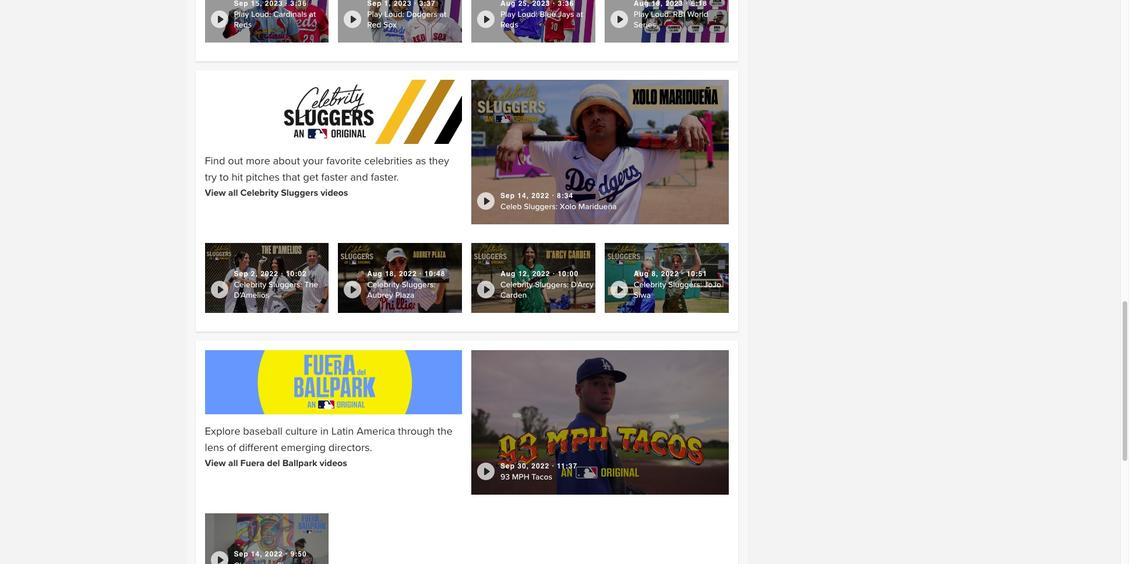 Task type: locate. For each thing, give the bounding box(es) containing it.
0 horizontal spatial aug
[[367, 270, 383, 278]]

2 all from the top
[[228, 457, 238, 469]]

2 at from the left
[[440, 9, 447, 19]]

loud: left rbi
[[651, 9, 671, 19]]

loud: inside play loud: rbi world series
[[651, 9, 671, 19]]

loud: for rbi
[[651, 9, 671, 19]]

mlb media player group containing celeb sluggers: xolo maridueña
[[472, 80, 729, 225]]

tacos
[[532, 472, 553, 482]]

loud: left the cardinals at the top
[[251, 9, 271, 19]]

aug left 8,
[[634, 270, 649, 278]]

14, up 'celeb'
[[518, 191, 529, 200]]

about
[[273, 155, 300, 168]]

loud: inside the "play loud: dodgers at red sox"
[[385, 9, 405, 19]]

blue
[[540, 9, 556, 19]]

view down lens
[[205, 457, 226, 469]]

at right jays on the top of the page
[[577, 9, 583, 19]]

· left 8:34
[[552, 191, 555, 200]]

aug 12, 2022 · 10:00 celebrity sluggers: d'arcy carden
[[501, 270, 594, 300]]

explore
[[205, 425, 240, 438]]

2022 for d'amelios
[[261, 270, 279, 278]]

8:34
[[557, 191, 574, 200]]

view all fuera del ballpark videos link
[[205, 457, 347, 469]]

celebrity up d'amelios
[[234, 280, 267, 290]]

·
[[552, 191, 555, 200], [281, 270, 284, 278], [420, 270, 422, 278], [553, 270, 556, 278], [682, 270, 684, 278], [552, 462, 555, 470], [286, 550, 288, 559]]

2022 inside sep 30, 2022 · 11:37 93 mph tacos
[[532, 462, 550, 470]]

to
[[220, 171, 229, 184]]

2022 inside aug 8, 2022 · 10:51 celebrity sluggers: jojo siwa
[[661, 270, 679, 278]]

0 vertical spatial 14,
[[518, 191, 529, 200]]

at
[[309, 9, 316, 19], [440, 9, 447, 19], [577, 9, 583, 19]]

1 vertical spatial view
[[205, 457, 226, 469]]

0 horizontal spatial 14,
[[251, 550, 263, 559]]

celebrity inside aug 12, 2022 · 10:00 celebrity sluggers: d'arcy carden
[[501, 280, 533, 290]]

2022 inside aug 12, 2022 · 10:00 celebrity sluggers: d'arcy carden
[[533, 270, 550, 278]]

sep left 2,
[[234, 270, 249, 278]]

1 vertical spatial 14,
[[251, 550, 263, 559]]

aug left 12,
[[501, 270, 516, 278]]

0 vertical spatial all
[[228, 187, 238, 199]]

aug 18, 2022 · 10:48 celebrity sluggers: aubrey plaza
[[367, 270, 446, 300]]

0 vertical spatial videos
[[321, 187, 348, 199]]

2 play from the left
[[367, 9, 383, 19]]

· left 10:02
[[281, 270, 284, 278]]

view down try
[[205, 187, 226, 199]]

play left blue
[[501, 9, 516, 19]]

emerging
[[281, 441, 326, 454]]

try
[[205, 171, 217, 184]]

play for play loud: rbi world series
[[634, 9, 649, 19]]

sep inside sep 2, 2022 · 10:02 celebrity sluggers: the d'amelios
[[234, 270, 249, 278]]

sluggers:
[[524, 202, 558, 212], [269, 280, 302, 290], [402, 280, 436, 290], [535, 280, 569, 290], [669, 280, 702, 290]]

sluggers: inside aug 18, 2022 · 10:48 celebrity sluggers: aubrey plaza
[[402, 280, 436, 290]]

2022 right 8,
[[661, 270, 679, 278]]

at right the cardinals at the top
[[309, 9, 316, 19]]

of
[[227, 441, 236, 454]]

sep for celeb
[[501, 191, 515, 200]]

2022 up tacos
[[532, 462, 550, 470]]

1 play from the left
[[234, 9, 249, 19]]

celebrity sluggers: aubrey plaza image
[[338, 243, 462, 313]]

xolo
[[560, 202, 577, 212]]

1 horizontal spatial aug
[[501, 270, 516, 278]]

sluggers: for d'arcy
[[535, 280, 569, 290]]

sluggers: for xolo
[[524, 202, 558, 212]]

red
[[367, 20, 381, 29]]

8,
[[652, 270, 659, 278]]

siwa
[[634, 290, 651, 300]]

pitches
[[246, 171, 280, 184]]

at for play loud: dodgers at red sox
[[440, 9, 447, 19]]

videos inside 'explore baseball culture in latin america through the lens of different emerging directors. view all fuera del ballpark videos'
[[320, 457, 347, 469]]

maridueña
[[579, 202, 617, 212]]

sluggers: for aubrey
[[402, 280, 436, 290]]

1 reds from the left
[[234, 20, 252, 29]]

mlb media player group containing play loud: rbi world series
[[605, 0, 729, 43]]

play loud: dodgers at red sox image
[[338, 0, 462, 43]]

sep inside sep 30, 2022 · 11:37 93 mph tacos
[[501, 462, 515, 470]]

2 view from the top
[[205, 457, 226, 469]]

sluggers: inside sep 14, 2022 · 8:34 celeb sluggers: xolo maridueña
[[524, 202, 558, 212]]

loud: for dodgers
[[385, 9, 405, 19]]

sep
[[501, 191, 515, 200], [234, 270, 249, 278], [501, 462, 515, 470], [234, 550, 249, 559]]

2 horizontal spatial aug
[[634, 270, 649, 278]]

· inside aug 18, 2022 · 10:48 celebrity sluggers: aubrey plaza
[[420, 270, 422, 278]]

3 play from the left
[[501, 9, 516, 19]]

1 loud: from the left
[[251, 9, 271, 19]]

sluggers: inside aug 8, 2022 · 10:51 celebrity sluggers: jojo siwa
[[669, 280, 702, 290]]

2022 inside sep 14, 2022 · 8:34 celeb sluggers: xolo maridueña
[[532, 191, 550, 200]]

rbi
[[673, 9, 686, 19]]

1 horizontal spatial at
[[440, 9, 447, 19]]

0 horizontal spatial reds
[[234, 20, 252, 29]]

aug
[[367, 270, 383, 278], [501, 270, 516, 278], [634, 270, 649, 278]]

play left the cardinals at the top
[[234, 9, 249, 19]]

sep up 'celeb'
[[501, 191, 515, 200]]

play loud: cardinals at reds button
[[205, 0, 329, 43]]

sluggers: inside sep 2, 2022 · 10:02 celebrity sluggers: the d'amelios
[[269, 280, 302, 290]]

sep 30, 2022 · 11:37 93 mph tacos
[[501, 462, 578, 482]]

all
[[228, 187, 238, 199], [228, 457, 238, 469]]

sluggers: inside aug 12, 2022 · 10:00 celebrity sluggers: d'arcy carden
[[535, 280, 569, 290]]

10:00
[[558, 270, 579, 278]]

0 horizontal spatial at
[[309, 9, 316, 19]]

2022 right 2,
[[261, 270, 279, 278]]

celebrity up carden
[[501, 280, 533, 290]]

93
[[501, 472, 510, 482]]

2022 inside sep 2, 2022 · 10:02 celebrity sluggers: the d'amelios
[[261, 270, 279, 278]]

· left 11:37
[[552, 462, 555, 470]]

· for xolo
[[552, 191, 555, 200]]

14, for sep 14, 2022 · 9:50
[[251, 550, 263, 559]]

3 aug from the left
[[634, 270, 649, 278]]

play loud: dodgers at red sox button
[[338, 0, 462, 43]]

the
[[438, 425, 453, 438]]

sluggers: down 10:51 on the top right of page
[[669, 280, 702, 290]]

3 at from the left
[[577, 9, 583, 19]]

all down of
[[228, 457, 238, 469]]

play loud: rbi world series
[[634, 9, 709, 29]]

aug inside aug 12, 2022 · 10:00 celebrity sluggers: d'arcy carden
[[501, 270, 516, 278]]

aug inside aug 18, 2022 · 10:48 celebrity sluggers: aubrey plaza
[[367, 270, 383, 278]]

mlb media player group containing 93 mph tacos
[[472, 350, 729, 495]]

sluggers: down 10:00 at the top of the page
[[535, 280, 569, 290]]

2 aug from the left
[[501, 270, 516, 278]]

· inside aug 8, 2022 · 10:51 celebrity sluggers: jojo siwa
[[682, 270, 684, 278]]

1 vertical spatial all
[[228, 457, 238, 469]]

aug for celebrity sluggers: jojo siwa
[[634, 270, 649, 278]]

culture
[[285, 425, 318, 438]]

play up "series"
[[634, 9, 649, 19]]

fuera del ballpark, and mlb original image
[[205, 350, 462, 415]]

at right dodgers at left top
[[440, 9, 447, 19]]

1 view from the top
[[205, 187, 226, 199]]

and
[[351, 171, 368, 184]]

carden
[[501, 290, 527, 300]]

celebrity for celebrity sluggers: the d'amelios
[[234, 280, 267, 290]]

play inside play loud: rbi world series
[[634, 9, 649, 19]]

mlb media player group containing play loud: cardinals at reds
[[205, 0, 329, 43]]

2022 for plaza
[[399, 270, 417, 278]]

1 horizontal spatial 14,
[[518, 191, 529, 200]]

play loud: cardinals at reds
[[234, 9, 316, 29]]

2022 right 12,
[[533, 270, 550, 278]]

sep up 93
[[501, 462, 515, 470]]

celebrity inside sep 2, 2022 · 10:02 celebrity sluggers: the d'amelios
[[234, 280, 267, 290]]

play loud: blue jays at reds image
[[472, 0, 596, 43]]

find
[[205, 155, 225, 168]]

celeb
[[501, 202, 522, 212]]

loud: inside play loud: blue jays at reds
[[518, 9, 538, 19]]

play up red
[[367, 9, 383, 19]]

as
[[416, 155, 426, 168]]

mlb media player group containing celebrity sluggers: the d'amelios
[[205, 243, 329, 313]]

dodgers
[[407, 9, 438, 19]]

at inside play loud: cardinals at reds
[[309, 9, 316, 19]]

· left 10:00 at the top of the page
[[553, 270, 556, 278]]

play inside play loud: cardinals at reds
[[234, 9, 249, 19]]

celebrity
[[240, 187, 279, 199], [234, 280, 267, 290], [367, 280, 400, 290], [501, 280, 533, 290], [634, 280, 667, 290]]

4 play from the left
[[634, 9, 649, 19]]

2 horizontal spatial at
[[577, 9, 583, 19]]

baseball
[[243, 425, 283, 438]]

videos
[[321, 187, 348, 199], [320, 457, 347, 469]]

at for play loud: cardinals at reds
[[309, 9, 316, 19]]

different
[[239, 441, 278, 454]]

play inside the "play loud: dodgers at red sox"
[[367, 9, 383, 19]]

sluggers: up plaza
[[402, 280, 436, 290]]

sluggers: down 8:34
[[524, 202, 558, 212]]

2022 inside aug 18, 2022 · 10:48 celebrity sluggers: aubrey plaza
[[399, 270, 417, 278]]

3 loud: from the left
[[518, 9, 538, 19]]

loud:
[[251, 9, 271, 19], [385, 9, 405, 19], [518, 9, 538, 19], [651, 9, 671, 19]]

play loud: blue jays at reds
[[501, 9, 583, 29]]

celebrities
[[364, 155, 413, 168]]

2022 right 18,
[[399, 270, 417, 278]]

celebrity up aubrey
[[367, 280, 400, 290]]

play inside play loud: blue jays at reds
[[501, 9, 516, 19]]

favorite
[[326, 155, 362, 168]]

· inside sep 14, 2022 · 8:34 celeb sluggers: xolo maridueña
[[552, 191, 555, 200]]

at inside the "play loud: dodgers at red sox"
[[440, 9, 447, 19]]

d'amelios
[[234, 290, 270, 300]]

2022 left 8:34
[[532, 191, 550, 200]]

the
[[304, 280, 318, 290]]

2022
[[532, 191, 550, 200], [261, 270, 279, 278], [399, 270, 417, 278], [533, 270, 550, 278], [661, 270, 679, 278], [532, 462, 550, 470], [265, 550, 283, 559]]

1 horizontal spatial reds
[[501, 20, 519, 29]]

· inside sep 2, 2022 · 10:02 celebrity sluggers: the d'amelios
[[281, 270, 284, 278]]

view all celebrity sluggers videos link
[[205, 187, 348, 199]]

14,
[[518, 191, 529, 200], [251, 550, 263, 559]]

1 all from the top
[[228, 187, 238, 199]]

celeb sluggers: xolo maridueña image
[[472, 80, 729, 225]]

view
[[205, 187, 226, 199], [205, 457, 226, 469]]

sep for 93
[[501, 462, 515, 470]]

1 aug from the left
[[367, 270, 383, 278]]

14, inside sep 14, 2022 · 8:34 celeb sluggers: xolo maridueña
[[518, 191, 529, 200]]

4 loud: from the left
[[651, 9, 671, 19]]

videos down faster
[[321, 187, 348, 199]]

18,
[[385, 270, 397, 278]]

cardinals
[[273, 9, 307, 19]]

celebrity sluggers: the d'amelios image
[[205, 243, 329, 313]]

14, left 9:50
[[251, 550, 263, 559]]

america
[[357, 425, 395, 438]]

more
[[246, 155, 270, 168]]

2 reds from the left
[[501, 20, 519, 29]]

videos down directors. at the left bottom of the page
[[320, 457, 347, 469]]

1 at from the left
[[309, 9, 316, 19]]

plaza
[[395, 290, 415, 300]]

14, for sep 14, 2022 · 8:34 celeb sluggers: xolo maridueña
[[518, 191, 529, 200]]

2 loud: from the left
[[385, 9, 405, 19]]

fuera
[[240, 457, 265, 469]]

· left 10:51 on the top right of page
[[682, 270, 684, 278]]

celebrity inside aug 8, 2022 · 10:51 celebrity sluggers: jojo siwa
[[634, 280, 667, 290]]

mlb media player group
[[205, 0, 329, 43], [338, 0, 462, 43], [472, 0, 596, 43], [605, 0, 729, 43], [472, 80, 729, 225], [205, 243, 329, 313], [338, 243, 462, 313], [472, 243, 596, 313], [605, 243, 729, 313], [472, 350, 729, 495], [205, 514, 329, 564]]

all down hit
[[228, 187, 238, 199]]

explore baseball culture in latin america through the lens of different emerging directors. view all fuera del ballpark videos
[[205, 425, 453, 469]]

lens
[[205, 441, 224, 454]]

celebrity for celebrity sluggers: d'arcy carden
[[501, 280, 533, 290]]

play for play loud: blue jays at reds
[[501, 9, 516, 19]]

aug inside aug 8, 2022 · 10:51 celebrity sluggers: jojo siwa
[[634, 270, 649, 278]]

sep inside sep 14, 2022 · 8:34 celeb sluggers: xolo maridueña
[[501, 191, 515, 200]]

reds
[[234, 20, 252, 29], [501, 20, 519, 29]]

aug 8, 2022 · 10:51 celebrity sluggers: jojo siwa
[[634, 270, 722, 300]]

celebrity inside aug 18, 2022 · 10:48 celebrity sluggers: aubrey plaza
[[367, 280, 400, 290]]

· left 10:48
[[420, 270, 422, 278]]

aug left 18,
[[367, 270, 383, 278]]

· inside aug 12, 2022 · 10:00 celebrity sluggers: d'arcy carden
[[553, 270, 556, 278]]

loud: up sox
[[385, 9, 405, 19]]

celebrity down "pitches"
[[240, 187, 279, 199]]

sluggers: down 10:02
[[269, 280, 302, 290]]

· inside sep 30, 2022 · 11:37 93 mph tacos
[[552, 462, 555, 470]]

1 vertical spatial videos
[[320, 457, 347, 469]]

loud: inside play loud: cardinals at reds
[[251, 9, 271, 19]]

loud: left blue
[[518, 9, 538, 19]]

0 vertical spatial view
[[205, 187, 226, 199]]

celebrity down 8,
[[634, 280, 667, 290]]

latin
[[332, 425, 354, 438]]



Task type: describe. For each thing, give the bounding box(es) containing it.
play loud: dodgers at red sox
[[367, 9, 447, 29]]

play for play loud: dodgers at red sox
[[367, 9, 383, 19]]

mlb media player group containing celebrity sluggers: jojo siwa
[[605, 243, 729, 313]]

at inside play loud: blue jays at reds
[[577, 9, 583, 19]]

play loud: blue jays at reds button
[[472, 0, 596, 43]]

find out more about your favorite celebrities as they try to hit pitches that get faster and faster. view all celebrity sluggers videos
[[205, 155, 449, 199]]

jojo
[[705, 280, 722, 290]]

world
[[688, 9, 709, 19]]

sep 14, 2022 · 9:50
[[234, 550, 307, 559]]

out
[[228, 155, 243, 168]]

loud: for blue
[[518, 9, 538, 19]]

celebrity for celebrity sluggers: jojo siwa
[[634, 280, 667, 290]]

sluggers: for the
[[269, 280, 302, 290]]

jays
[[558, 9, 574, 19]]

series
[[634, 20, 656, 29]]

they
[[429, 155, 449, 168]]

play loud: cardinals at reds image
[[205, 0, 329, 43]]

play for play loud: cardinals at reds
[[234, 9, 249, 19]]

· for tacos
[[552, 462, 555, 470]]

sluggers
[[281, 187, 318, 199]]

view inside 'explore baseball culture in latin america through the lens of different emerging directors. view all fuera del ballpark videos'
[[205, 457, 226, 469]]

mlb media player group containing play loud: dodgers at red sox
[[338, 0, 462, 43]]

faster
[[321, 171, 348, 184]]

aug for celebrity sluggers: aubrey plaza
[[367, 270, 383, 278]]

celebrity sluggers: d'arcy carden image
[[472, 243, 596, 313]]

10:48
[[425, 270, 446, 278]]

sox
[[384, 20, 397, 29]]

93 mph tacos image
[[472, 350, 729, 495]]

play loud: rbi world series button
[[605, 0, 729, 43]]

hit
[[232, 171, 243, 184]]

directors.
[[329, 441, 372, 454]]

10:51
[[687, 270, 708, 278]]

aubrey
[[367, 290, 393, 300]]

celebrity for celebrity sluggers: aubrey plaza
[[367, 280, 400, 290]]

mlb media player group containing celebrity sluggers: aubrey plaza
[[338, 243, 462, 313]]

· for the
[[281, 270, 284, 278]]

aug for celebrity sluggers: d'arcy carden
[[501, 270, 516, 278]]

sep left 9:50
[[234, 550, 249, 559]]

30,
[[518, 462, 529, 470]]

reds inside play loud: cardinals at reds
[[234, 20, 252, 29]]

all inside find out more about your favorite celebrities as they try to hit pitches that get faster and faster. view all celebrity sluggers videos
[[228, 187, 238, 199]]

all inside 'explore baseball culture in latin america through the lens of different emerging directors. view all fuera del ballpark videos'
[[228, 457, 238, 469]]

in
[[320, 425, 329, 438]]

· for aubrey
[[420, 270, 422, 278]]

get
[[303, 171, 319, 184]]

sep 2, 2022 · 10:02 celebrity sluggers: the d'amelios
[[234, 270, 318, 300]]

celebrity sluggers, an mlb original image
[[205, 80, 462, 144]]

through
[[398, 425, 435, 438]]

your
[[303, 155, 324, 168]]

11:37
[[557, 462, 578, 470]]

mph
[[512, 472, 530, 482]]

sep for celebrity
[[234, 270, 249, 278]]

clemente x siempre image
[[205, 514, 329, 564]]

del
[[267, 457, 280, 469]]

play loud: rbi world series image
[[605, 0, 729, 43]]

10:02
[[286, 270, 307, 278]]

celebrity sluggers: jojo siwa image
[[605, 243, 729, 313]]

celebrity inside find out more about your favorite celebrities as they try to hit pitches that get faster and faster. view all celebrity sluggers videos
[[240, 187, 279, 199]]

· for d'arcy
[[553, 270, 556, 278]]

videos inside find out more about your favorite celebrities as they try to hit pitches that get faster and faster. view all celebrity sluggers videos
[[321, 187, 348, 199]]

faster.
[[371, 171, 399, 184]]

mlb media player group containing sep 14, 2022
[[205, 514, 329, 564]]

2022 for maridueña
[[532, 191, 550, 200]]

mlb media player group containing celebrity sluggers: d'arcy carden
[[472, 243, 596, 313]]

2022 for carden
[[533, 270, 550, 278]]

12,
[[519, 270, 530, 278]]

2022 left 9:50
[[265, 550, 283, 559]]

view inside find out more about your favorite celebrities as they try to hit pitches that get faster and faster. view all celebrity sluggers videos
[[205, 187, 226, 199]]

2022 for siwa
[[661, 270, 679, 278]]

that
[[283, 171, 300, 184]]

· left 9:50
[[286, 550, 288, 559]]

loud: for cardinals
[[251, 9, 271, 19]]

sep 14, 2022 · 8:34 celeb sluggers: xolo maridueña
[[501, 191, 617, 212]]

mlb media player group containing play loud: blue jays at reds
[[472, 0, 596, 43]]

d'arcy
[[571, 280, 594, 290]]

9:50
[[291, 550, 307, 559]]

reds inside play loud: blue jays at reds
[[501, 20, 519, 29]]

2,
[[251, 270, 258, 278]]

ballpark
[[283, 457, 317, 469]]

· for jojo
[[682, 270, 684, 278]]

sluggers: for jojo
[[669, 280, 702, 290]]



Task type: vqa. For each thing, say whether or not it's contained in the screenshot.


